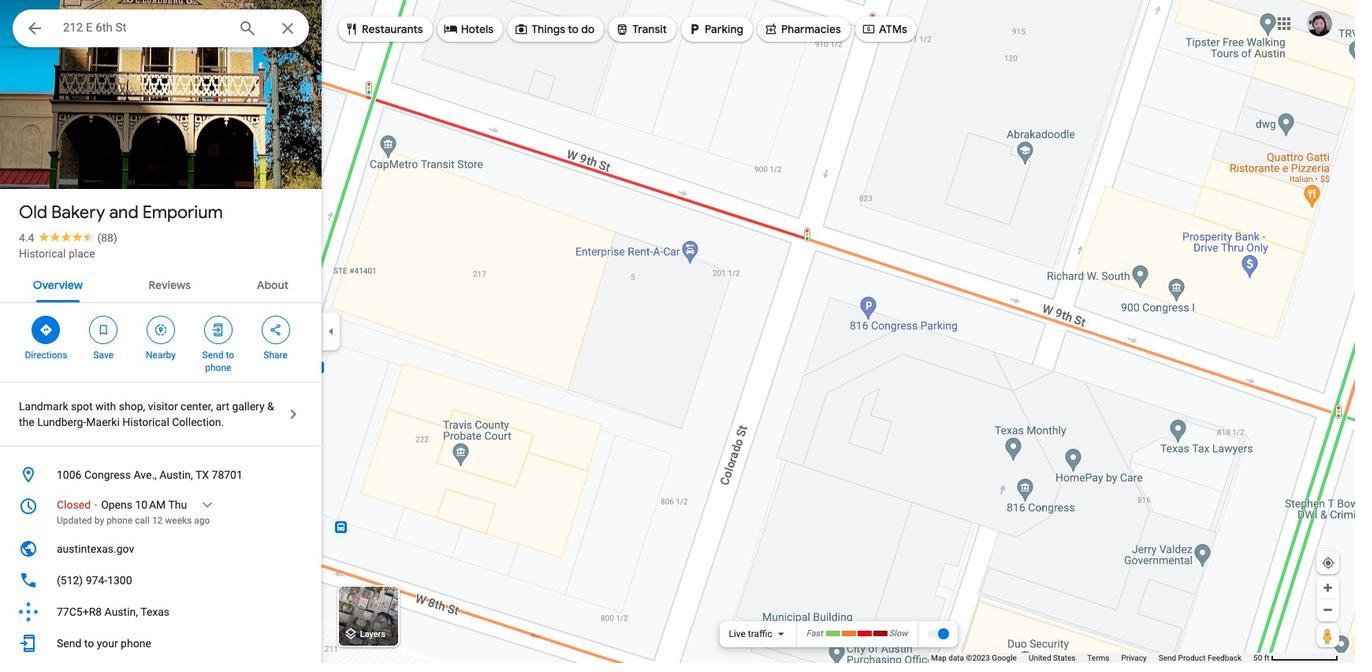 Task type: locate. For each thing, give the bounding box(es) containing it.

[[615, 20, 629, 37]]

austin, inside "77c5+r8 austin, texas" button
[[105, 606, 138, 619]]

historical down 4.4
[[19, 248, 66, 260]]

send product feedback
[[1159, 654, 1242, 663]]


[[211, 322, 225, 339]]

1 horizontal spatial historical
[[122, 416, 169, 429]]

1 horizontal spatial austin,
[[160, 469, 193, 482]]

do
[[581, 22, 595, 36]]

212 E 6th St field
[[13, 9, 309, 47]]

show your location image
[[1321, 557, 1336, 571]]

to inside button
[[84, 638, 94, 650]]

0 vertical spatial to
[[568, 22, 579, 36]]

landmark
[[19, 401, 68, 413]]

(512)
[[57, 575, 83, 587]]

footer containing map data ©2023 google
[[931, 654, 1254, 664]]

0 horizontal spatial austin,
[[105, 606, 138, 619]]

tab list containing overview
[[0, 265, 322, 303]]

to left share
[[226, 350, 234, 361]]

phone for to
[[205, 363, 231, 374]]

None field
[[63, 18, 225, 37]]

send to phone
[[202, 350, 234, 374]]

google account: michele murakami  
(michele.murakami@adept.ai) image
[[1307, 11, 1332, 36]]

send left product
[[1159, 654, 1176, 663]]

austin, down 1300
[[105, 606, 138, 619]]

0 horizontal spatial to
[[84, 638, 94, 650]]

historical inside landmark spot with shop, visitor center, art gallery & the lundberg-maerki historical collection.
[[122, 416, 169, 429]]

phone for by
[[107, 516, 133, 527]]

send down 77c5+r8
[[57, 638, 81, 650]]

about button
[[244, 265, 301, 303]]

hours image
[[19, 498, 38, 516]]

none field inside 212 e 6th st field
[[63, 18, 225, 37]]

139 photos
[[40, 156, 104, 171]]

send for send to your phone
[[57, 638, 81, 650]]

your
[[97, 638, 118, 650]]

0 horizontal spatial send
[[57, 638, 81, 650]]

1 vertical spatial send
[[57, 638, 81, 650]]

spot
[[71, 401, 93, 413]]

visitor
[[148, 401, 178, 413]]

2 vertical spatial phone
[[121, 638, 151, 650]]

50
[[1254, 654, 1263, 663]]

to left 'do'
[[568, 22, 579, 36]]

to inside  things to do
[[568, 22, 579, 36]]

phone down 
[[205, 363, 231, 374]]

0 vertical spatial send
[[202, 350, 223, 361]]

0 vertical spatial historical
[[19, 248, 66, 260]]

phone inside send to phone
[[205, 363, 231, 374]]

send to your phone button
[[0, 628, 322, 660]]

austin, inside the 1006 congress ave., austin, tx 78701 button
[[160, 469, 193, 482]]

collection.
[[172, 416, 224, 429]]

congress
[[84, 469, 131, 482]]

historical down shop,
[[122, 416, 169, 429]]

 parking
[[688, 20, 743, 37]]

 search field
[[13, 9, 309, 50]]

2 horizontal spatial send
[[1159, 654, 1176, 663]]

2 horizontal spatial to
[[568, 22, 579, 36]]

updated
[[57, 516, 92, 527]]

send to your phone
[[57, 638, 151, 650]]


[[862, 20, 876, 37]]

austin,
[[160, 469, 193, 482], [105, 606, 138, 619]]

phone inside button
[[121, 638, 151, 650]]

1 vertical spatial phone
[[107, 516, 133, 527]]

0 horizontal spatial historical
[[19, 248, 66, 260]]

send inside information for old bakery and emporium region
[[57, 638, 81, 650]]

send inside send to phone
[[202, 350, 223, 361]]

0 vertical spatial austin,
[[160, 469, 193, 482]]

to left your
[[84, 638, 94, 650]]

139
[[40, 156, 61, 171]]

pharmacies
[[781, 22, 841, 36]]

to
[[568, 22, 579, 36], [226, 350, 234, 361], [84, 638, 94, 650]]

bakery
[[51, 202, 105, 224]]

©2023
[[966, 654, 990, 663]]

to for send to phone
[[226, 350, 234, 361]]

phone down 'closed ⋅ opens 10 am thu'
[[107, 516, 133, 527]]

information for old bakery and emporium region
[[0, 460, 322, 660]]

(88)
[[97, 232, 117, 244]]

1 vertical spatial austin,
[[105, 606, 138, 619]]

states
[[1053, 654, 1076, 663]]

united states button
[[1029, 654, 1076, 664]]

terms
[[1088, 654, 1110, 663]]

restaurants
[[362, 22, 423, 36]]

10 am
[[135, 499, 166, 512]]

historical
[[19, 248, 66, 260], [122, 416, 169, 429]]

0 vertical spatial phone
[[205, 363, 231, 374]]

zoom in image
[[1322, 583, 1334, 594]]

closed ⋅ opens 10 am thu
[[57, 499, 187, 512]]

the
[[19, 416, 34, 429]]

directions
[[25, 350, 67, 361]]


[[96, 322, 111, 339]]

send product feedback button
[[1159, 654, 1242, 664]]

send down 
[[202, 350, 223, 361]]

things
[[532, 22, 565, 36]]

historical inside historical place button
[[19, 248, 66, 260]]

lundberg-
[[37, 416, 86, 429]]

photo of old bakery and emporium image
[[0, 0, 322, 380]]

show street view coverage image
[[1317, 624, 1340, 648]]

historical place button
[[19, 246, 95, 262]]

parking
[[705, 22, 743, 36]]

2 vertical spatial send
[[1159, 654, 1176, 663]]

google
[[992, 654, 1017, 663]]

to inside send to phone
[[226, 350, 234, 361]]

share
[[264, 350, 288, 361]]

tab list
[[0, 265, 322, 303]]

1 horizontal spatial send
[[202, 350, 223, 361]]

1006 congress ave., austin, tx 78701 button
[[0, 460, 322, 491]]

4.4
[[19, 232, 34, 244]]

fast
[[806, 629, 823, 640]]


[[154, 322, 168, 339]]

photos
[[65, 156, 104, 171]]

hotels
[[461, 22, 494, 36]]

2 vertical spatial to
[[84, 638, 94, 650]]

center,
[[181, 401, 213, 413]]

send
[[202, 350, 223, 361], [57, 638, 81, 650], [1159, 654, 1176, 663]]

privacy
[[1122, 654, 1147, 663]]

live
[[729, 629, 746, 640]]

place
[[69, 248, 95, 260]]

phone
[[205, 363, 231, 374], [107, 516, 133, 527], [121, 638, 151, 650]]

1 vertical spatial historical
[[122, 416, 169, 429]]

1 vertical spatial to
[[226, 350, 234, 361]]

feedback
[[1208, 654, 1242, 663]]

footer
[[931, 654, 1254, 664]]

by
[[94, 516, 104, 527]]

show open hours for the week image
[[200, 498, 215, 512]]

ft
[[1264, 654, 1270, 663]]

actions for old bakery and emporium region
[[0, 304, 322, 382]]

transit
[[633, 22, 667, 36]]

zoom out image
[[1322, 605, 1334, 617]]

austin, left the tx
[[160, 469, 193, 482]]

phone right your
[[121, 638, 151, 650]]

1 horizontal spatial to
[[226, 350, 234, 361]]

send inside footer
[[1159, 654, 1176, 663]]

emporium
[[142, 202, 223, 224]]

gallery
[[232, 401, 265, 413]]

 transit
[[615, 20, 667, 37]]

map
[[931, 654, 947, 663]]

with
[[95, 401, 116, 413]]



Task type: describe. For each thing, give the bounding box(es) containing it.
 restaurants
[[345, 20, 423, 37]]

maerki
[[86, 416, 120, 429]]

austintexas.gov
[[57, 543, 134, 556]]

old
[[19, 202, 47, 224]]


[[269, 322, 283, 339]]

4.4 stars image
[[34, 232, 97, 242]]

united states
[[1029, 654, 1076, 663]]

overview button
[[20, 265, 95, 303]]

old bakery and emporium
[[19, 202, 223, 224]]

historical place
[[19, 248, 95, 260]]

call
[[135, 516, 150, 527]]

privacy button
[[1122, 654, 1147, 664]]

save
[[93, 350, 114, 361]]

 button
[[13, 9, 57, 50]]

weeks
[[165, 516, 192, 527]]

and
[[109, 202, 138, 224]]

old bakery and emporium main content
[[0, 0, 322, 664]]

 things to do
[[514, 20, 595, 37]]


[[514, 20, 528, 37]]


[[764, 20, 778, 37]]

1006 congress ave., austin, tx 78701
[[57, 469, 243, 482]]

slow
[[889, 629, 908, 640]]

live traffic option
[[729, 629, 772, 640]]

50 ft button
[[1254, 654, 1339, 663]]

shop,
[[119, 401, 145, 413]]

austintexas.gov link
[[0, 534, 322, 565]]

opens
[[101, 499, 132, 512]]

 hotels
[[444, 20, 494, 37]]

88 reviews element
[[97, 232, 117, 244]]

landmark spot with shop, visitor center, art gallery & the lundberg-maerki historical collection.
[[19, 401, 274, 429]]

collapse side panel image
[[322, 323, 340, 341]]


[[345, 20, 359, 37]]

ave.,
[[134, 469, 157, 482]]

50 ft
[[1254, 654, 1270, 663]]

united
[[1029, 654, 1051, 663]]

(512) 974-1300
[[57, 575, 132, 587]]

tab list inside google maps element
[[0, 265, 322, 303]]

ago
[[194, 516, 210, 527]]

data
[[949, 654, 964, 663]]

texas
[[141, 606, 170, 619]]

traffic
[[748, 629, 772, 640]]

atms
[[879, 22, 907, 36]]


[[444, 20, 458, 37]]

reviews
[[149, 278, 191, 293]]

about
[[257, 278, 289, 293]]

1300
[[107, 575, 132, 587]]

google maps element
[[0, 0, 1355, 664]]

 pharmacies
[[764, 20, 841, 37]]

to for send to your phone
[[84, 638, 94, 650]]

⋅
[[93, 499, 98, 512]]


[[25, 17, 44, 39]]

nearby
[[146, 350, 176, 361]]

map data ©2023 google
[[931, 654, 1017, 663]]

78701
[[212, 469, 243, 482]]

overview
[[33, 278, 83, 293]]

 atms
[[862, 20, 907, 37]]

send for send product feedback
[[1159, 654, 1176, 663]]

 Show traffic  checkbox
[[927, 629, 949, 641]]

layers
[[360, 630, 385, 640]]

thu
[[168, 499, 187, 512]]

reviews button
[[136, 265, 203, 303]]

product
[[1178, 654, 1206, 663]]

art
[[216, 401, 229, 413]]

footer inside google maps element
[[931, 654, 1254, 664]]

1006
[[57, 469, 82, 482]]

landmark spot with shop, visitor center, art gallery & the lundberg-maerki historical collection. button
[[0, 383, 322, 446]]

77c5+r8 austin, texas
[[57, 606, 170, 619]]

live traffic
[[729, 629, 772, 640]]

closed
[[57, 499, 91, 512]]

974-
[[86, 575, 107, 587]]

12
[[152, 516, 163, 527]]

&
[[267, 401, 274, 413]]

77c5+r8
[[57, 606, 102, 619]]

77c5+r8 austin, texas button
[[0, 597, 322, 628]]

updated by phone call 12 weeks ago
[[57, 516, 210, 527]]

send for send to phone
[[202, 350, 223, 361]]



Task type: vqa. For each thing, say whether or not it's contained in the screenshot.
Collapse side panel icon
yes



